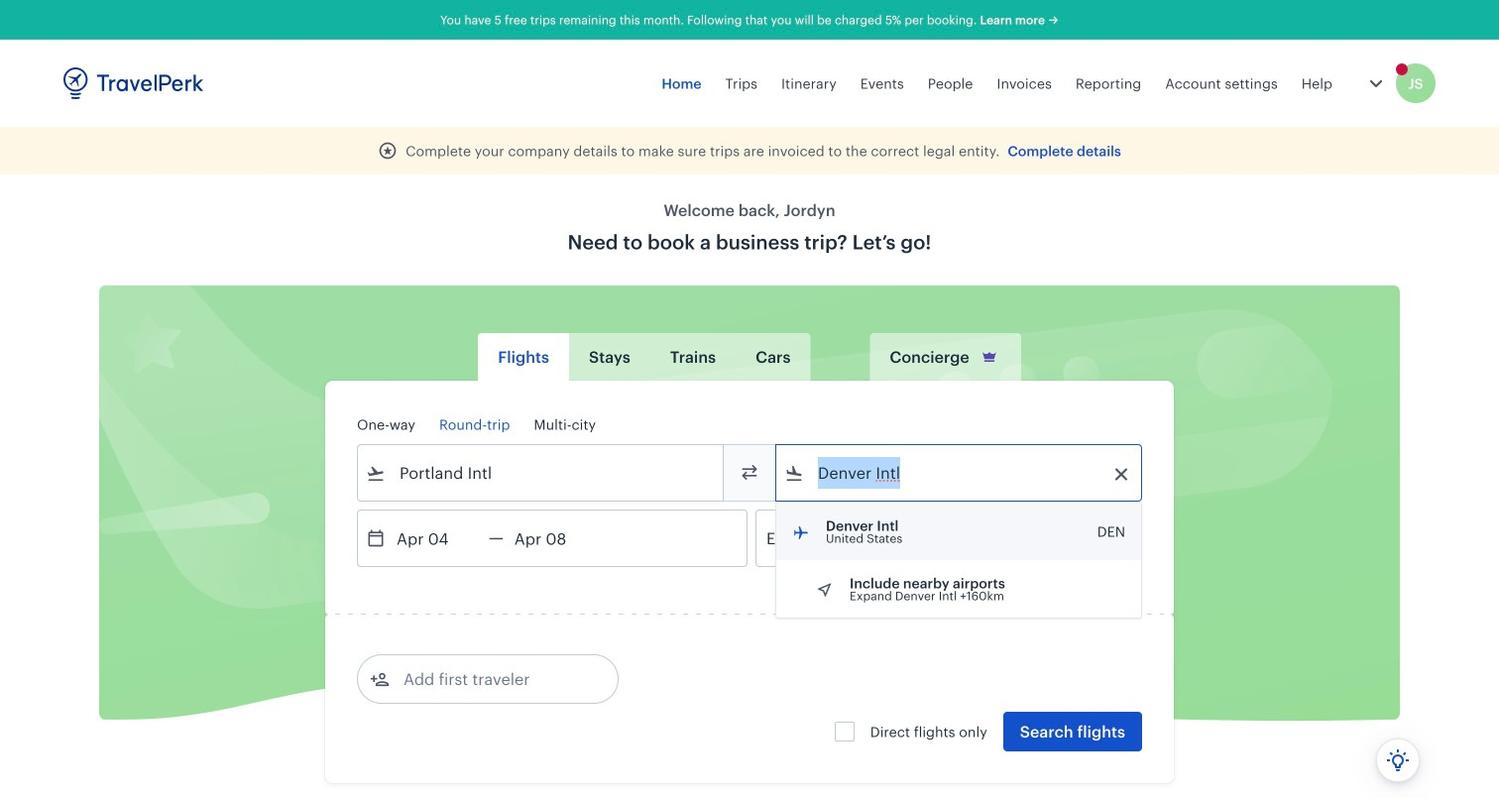 Task type: describe. For each thing, give the bounding box(es) containing it.
Return text field
[[504, 511, 607, 566]]

Depart text field
[[386, 511, 489, 566]]

Add first traveler search field
[[390, 663, 596, 695]]



Task type: locate. For each thing, give the bounding box(es) containing it.
From search field
[[386, 457, 697, 489]]

To search field
[[804, 457, 1116, 489]]



